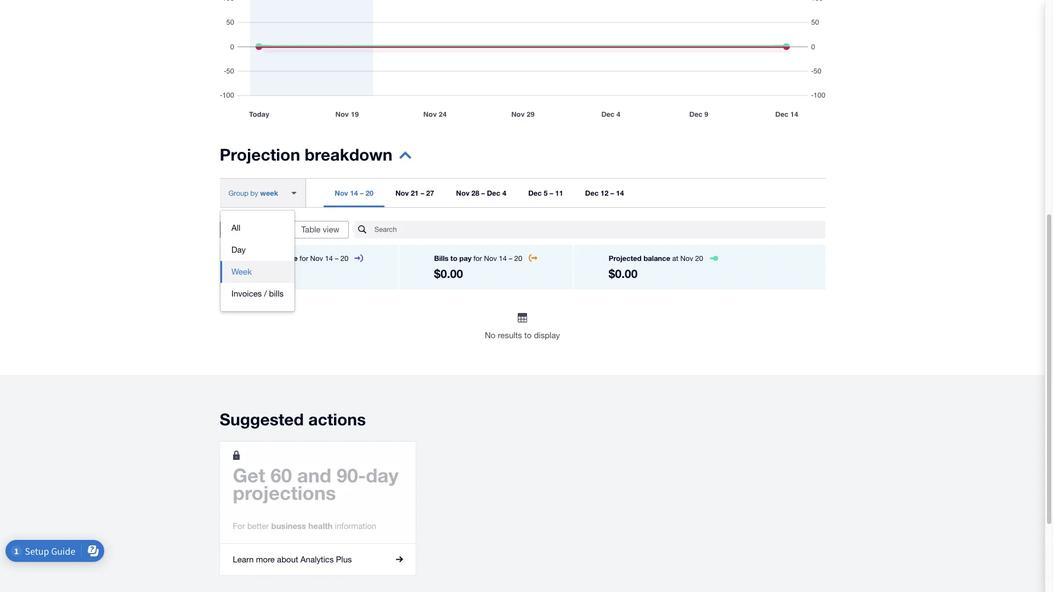 Task type: describe. For each thing, give the bounding box(es) containing it.
– for 27
[[421, 189, 425, 198]]

invoices due for nov 14 – 20 $0.00
[[255, 254, 349, 281]]

– for 14
[[611, 189, 614, 198]]

breakdown
[[305, 145, 393, 165]]

for inside the invoices due for nov 14 – 20 $0.00
[[300, 255, 308, 263]]

invoices / bills button
[[221, 283, 295, 305]]

list box containing all
[[221, 211, 295, 312]]

group containing all
[[221, 211, 295, 312]]

11
[[556, 189, 564, 198]]

group
[[229, 189, 249, 197]]

12
[[601, 189, 609, 198]]

suggested
[[220, 410, 304, 430]]

suggested actions
[[220, 410, 366, 430]]

results
[[498, 331, 522, 340]]

projection
[[220, 145, 300, 165]]

20 inside projected balance at nov 20
[[696, 255, 704, 263]]

for
[[233, 522, 245, 531]]

no results to display
[[485, 331, 560, 340]]

14 inside bills to pay for nov 14 – 20 $0.00
[[499, 255, 507, 263]]

– inside the invoices due for nov 14 – 20 $0.00
[[335, 255, 339, 263]]

60
[[271, 464, 292, 487]]

dec 12 – 14
[[586, 189, 624, 198]]

nov up the view
[[335, 189, 348, 198]]

bills to pay for nov 14 – 20 $0.00
[[434, 254, 523, 281]]

27
[[427, 189, 434, 198]]

dec for dec 12 – 14
[[586, 189, 599, 198]]

projection breakdown button
[[220, 145, 411, 172]]

business
[[271, 521, 306, 531]]

by
[[251, 189, 258, 197]]

1 dec from the left
[[487, 189, 501, 198]]

14 inside the invoices due for nov 14 – 20 $0.00
[[325, 255, 333, 263]]

28
[[472, 189, 480, 198]]

nov left 28
[[456, 189, 470, 198]]

week
[[260, 189, 278, 197]]

table
[[301, 225, 321, 234]]

analytics
[[301, 555, 334, 565]]

get
[[233, 464, 265, 487]]

bills
[[269, 289, 284, 299]]

dec 5 – 11
[[529, 189, 564, 198]]

nov inside bills to pay for nov 14 – 20 $0.00
[[484, 255, 497, 263]]

view
[[323, 225, 340, 234]]

– for dec
[[482, 189, 485, 198]]

all
[[232, 223, 241, 233]]

nov 28 – dec 4
[[456, 189, 507, 198]]

learn
[[233, 555, 254, 565]]

learn more about analytics plus button
[[220, 544, 416, 576]]

$0.00 inside bills to pay for nov 14 – 20 $0.00
[[434, 267, 463, 281]]

20 inside bills to pay for nov 14 – 20 $0.00
[[515, 255, 523, 263]]

projection breakdown
[[220, 145, 393, 165]]

nov 14 – 20
[[335, 189, 374, 198]]

for better business health information
[[233, 521, 377, 531]]

/
[[264, 289, 267, 299]]

4
[[503, 189, 507, 198]]

week button
[[221, 261, 295, 283]]

3 $0.00 from the left
[[609, 267, 638, 281]]

for inside bills to pay for nov 14 – 20 $0.00
[[474, 255, 482, 263]]



Task type: vqa. For each thing, say whether or not it's contained in the screenshot.


Task type: locate. For each thing, give the bounding box(es) containing it.
invoices left the due
[[255, 254, 283, 263]]

20
[[366, 189, 374, 198], [341, 255, 349, 263], [515, 255, 523, 263], [696, 255, 704, 263]]

$0.00 up /
[[255, 267, 284, 281]]

and
[[297, 464, 332, 487]]

invoices left /
[[232, 289, 262, 299]]

14 down breakdown
[[350, 189, 358, 198]]

more
[[256, 555, 275, 565]]

information
[[335, 522, 377, 531]]

20 right the due
[[341, 255, 349, 263]]

3 dec from the left
[[586, 189, 599, 198]]

0 vertical spatial invoices
[[255, 254, 283, 263]]

1 horizontal spatial to
[[525, 331, 532, 340]]

– down breakdown
[[360, 189, 364, 198]]

nov left 21
[[396, 189, 409, 198]]

nov right the due
[[310, 255, 323, 263]]

2 for from the left
[[474, 255, 482, 263]]

about
[[277, 555, 298, 565]]

1 horizontal spatial for
[[474, 255, 482, 263]]

20 right at
[[696, 255, 704, 263]]

no
[[485, 331, 496, 340]]

1 $0.00 from the left
[[255, 267, 284, 281]]

2 horizontal spatial $0.00
[[609, 267, 638, 281]]

– inside bills to pay for nov 14 – 20 $0.00
[[509, 255, 513, 263]]

dec
[[487, 189, 501, 198], [529, 189, 542, 198], [586, 189, 599, 198]]

for right the due
[[300, 255, 308, 263]]

21
[[411, 189, 419, 198]]

all button
[[221, 217, 295, 239]]

– right 28
[[482, 189, 485, 198]]

group by week
[[229, 189, 278, 197]]

2 $0.00 from the left
[[434, 267, 463, 281]]

projections
[[233, 482, 336, 505]]

2 dec from the left
[[529, 189, 542, 198]]

group
[[221, 211, 295, 312]]

for
[[300, 255, 308, 263], [474, 255, 482, 263]]

2 horizontal spatial dec
[[586, 189, 599, 198]]

14 right the 12
[[616, 189, 624, 198]]

actions
[[309, 410, 366, 430]]

– right pay
[[509, 255, 513, 263]]

0 horizontal spatial dec
[[487, 189, 501, 198]]

invoices
[[255, 254, 283, 263], [232, 289, 262, 299]]

– for 20
[[360, 189, 364, 198]]

Search for a document search field
[[375, 221, 826, 239]]

invoices inside the invoices due for nov 14 – 20 $0.00
[[255, 254, 283, 263]]

projected
[[609, 254, 642, 263]]

90-
[[337, 464, 366, 487]]

1 horizontal spatial $0.00
[[434, 267, 463, 281]]

week
[[232, 267, 252, 277]]

pay
[[460, 254, 472, 263]]

– for 11
[[550, 189, 554, 198]]

table view
[[301, 225, 340, 234]]

14
[[350, 189, 358, 198], [616, 189, 624, 198], [325, 255, 333, 263], [499, 255, 507, 263]]

– down the view
[[335, 255, 339, 263]]

20 down breakdown
[[366, 189, 374, 198]]

balance
[[644, 254, 671, 263]]

plus
[[336, 555, 352, 565]]

to
[[451, 254, 458, 263], [525, 331, 532, 340]]

1 for from the left
[[300, 255, 308, 263]]

invoices inside 'button'
[[232, 289, 262, 299]]

– left 27
[[421, 189, 425, 198]]

invoices for invoices due for nov 14 – 20 $0.00
[[255, 254, 283, 263]]

invoices / bills
[[232, 289, 284, 299]]

get 60 and 90-day projections
[[233, 464, 399, 505]]

bills
[[434, 254, 449, 263]]

20 inside the invoices due for nov 14 – 20 $0.00
[[341, 255, 349, 263]]

invoices for invoices / bills
[[232, 289, 262, 299]]

dec left 5
[[529, 189, 542, 198]]

day
[[366, 464, 399, 487]]

0 vertical spatial to
[[451, 254, 458, 263]]

dec for dec 5 – 11
[[529, 189, 542, 198]]

0 horizontal spatial $0.00
[[255, 267, 284, 281]]

$0.00 down "bills"
[[434, 267, 463, 281]]

1 horizontal spatial dec
[[529, 189, 542, 198]]

to inside bills to pay for nov 14 – 20 $0.00
[[451, 254, 458, 263]]

14 right pay
[[499, 255, 507, 263]]

nov 21 – 27
[[396, 189, 434, 198]]

1 vertical spatial invoices
[[232, 289, 262, 299]]

1 vertical spatial to
[[525, 331, 532, 340]]

dec left the 12
[[586, 189, 599, 198]]

list box
[[221, 211, 295, 312]]

nov right pay
[[484, 255, 497, 263]]

for right pay
[[474, 255, 482, 263]]

$0.00 inside the invoices due for nov 14 – 20 $0.00
[[255, 267, 284, 281]]

0 horizontal spatial to
[[451, 254, 458, 263]]

20 right pay
[[515, 255, 523, 263]]

$0.00 down projected at the top of page
[[609, 267, 638, 281]]

better
[[247, 522, 269, 531]]

$0.00
[[255, 267, 284, 281], [434, 267, 463, 281], [609, 267, 638, 281]]

nov inside the invoices due for nov 14 – 20 $0.00
[[310, 255, 323, 263]]

14 down the view
[[325, 255, 333, 263]]

to left pay
[[451, 254, 458, 263]]

0 horizontal spatial for
[[300, 255, 308, 263]]

– right 5
[[550, 189, 554, 198]]

day
[[232, 245, 246, 255]]

nov inside projected balance at nov 20
[[681, 255, 694, 263]]

at
[[673, 255, 679, 263]]

health
[[309, 521, 333, 531]]

projected balance at nov 20
[[609, 254, 704, 263]]

due
[[285, 254, 298, 263]]

projection breakdown view option group
[[220, 221, 349, 239]]

– right the 12
[[611, 189, 614, 198]]

day button
[[221, 239, 295, 261]]

nov right at
[[681, 255, 694, 263]]

display
[[534, 331, 560, 340]]

learn more about analytics plus
[[233, 555, 352, 565]]

–
[[360, 189, 364, 198], [421, 189, 425, 198], [482, 189, 485, 198], [550, 189, 554, 198], [611, 189, 614, 198], [335, 255, 339, 263], [509, 255, 513, 263]]

5
[[544, 189, 548, 198]]

dec left 4
[[487, 189, 501, 198]]

nov
[[335, 189, 348, 198], [396, 189, 409, 198], [456, 189, 470, 198], [310, 255, 323, 263], [484, 255, 497, 263], [681, 255, 694, 263]]

to right results
[[525, 331, 532, 340]]



